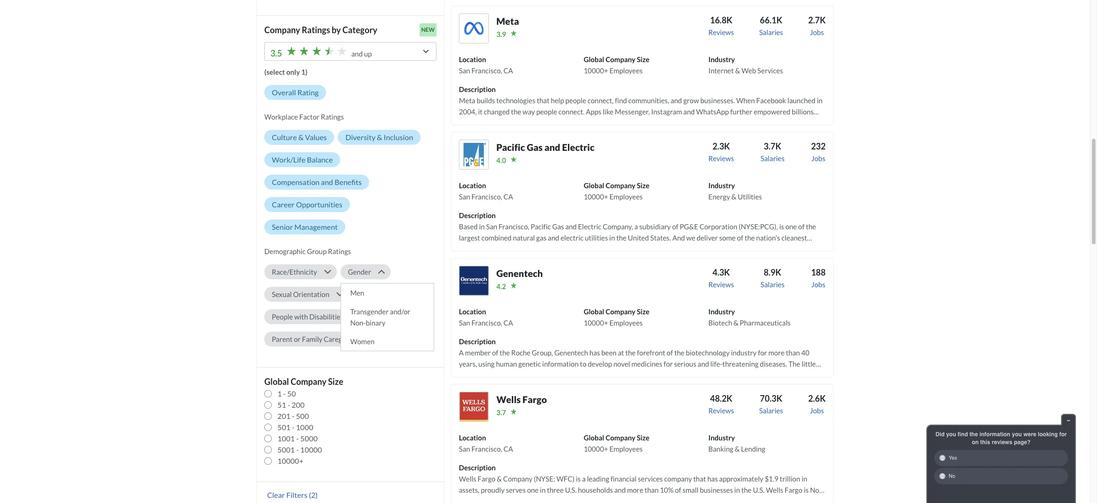 Task type: describe. For each thing, give the bounding box(es) containing it.
size for wells fargo
[[637, 434, 650, 443]]

workplace factor ratings
[[264, 113, 344, 121]]

world.
[[494, 119, 513, 127]]

1 you from the left
[[946, 432, 956, 438]]

inclusion
[[384, 133, 413, 142]]

48.2k
[[710, 394, 733, 404]]

filters
[[286, 491, 307, 500]]

ratings for factor
[[321, 113, 344, 121]]

jobs for pacific gas and electric
[[812, 154, 826, 163]]

10000
[[300, 446, 322, 455]]

4.0
[[496, 156, 506, 165]]

career opportunities button
[[264, 197, 350, 212]]

workplace
[[264, 113, 298, 121]]

parent
[[272, 335, 293, 344]]

factor
[[299, 113, 320, 121]]

ratings for group
[[328, 247, 351, 256]]

& inside culture & values button
[[298, 133, 304, 142]]

genentech
[[496, 268, 543, 279]]

location for pacific gas and electric
[[459, 182, 486, 190]]

build
[[503, 130, 518, 138]]

technology.
[[602, 130, 637, 138]]

ca for pacific gas and electric
[[504, 193, 513, 201]]

and up
[[351, 50, 372, 58]]

global company size
[[264, 377, 343, 387]]

group
[[307, 247, 327, 256]]

& inside diversity & inclusion button
[[377, 133, 382, 142]]

jobs for wells fargo
[[810, 407, 824, 415]]

- for 5001
[[296, 446, 299, 455]]

men
[[350, 289, 364, 298]]

lending
[[741, 445, 765, 454]]

industry for meta
[[709, 55, 735, 64]]

francisco, for meta
[[472, 66, 502, 75]]

industry biotech & pharmaceuticals
[[709, 308, 791, 327]]

senior management button
[[264, 220, 345, 235]]

global company size 10000+ employees for genentech
[[584, 308, 650, 327]]

location san francisco, ca for wells fargo
[[459, 434, 513, 454]]

jobs for genentech
[[812, 281, 826, 289]]

global for wells fargo
[[584, 434, 604, 443]]

500
[[296, 412, 309, 421]]

16.8k
[[710, 15, 733, 25]]

compensation and benefits
[[272, 178, 362, 187]]

sexual
[[272, 291, 292, 299]]

that
[[537, 96, 550, 105]]

66.1k
[[760, 15, 782, 25]]

transgender
[[350, 308, 389, 316]]

& for pacific gas and electric
[[732, 193, 737, 201]]

51
[[277, 401, 286, 410]]

demographic
[[264, 247, 306, 256]]

energy
[[709, 193, 730, 201]]

wells
[[496, 394, 521, 406]]

reviews for meta
[[709, 28, 734, 36]]

the inside did you find the information you were looking for on this reviews page?
[[970, 432, 978, 438]]

on
[[972, 440, 979, 446]]

0 vertical spatial people
[[566, 96, 586, 105]]

culture
[[272, 133, 297, 142]]

0 horizontal spatial people
[[536, 108, 557, 116]]

caregiver
[[324, 335, 354, 344]]

and left up
[[351, 50, 363, 58]]

connect.
[[559, 108, 585, 116]]

location for wells fargo
[[459, 434, 486, 443]]

immersive
[[663, 119, 695, 127]]

- for 1001
[[296, 435, 299, 444]]

did
[[936, 432, 945, 438]]

clear
[[267, 491, 285, 500]]

is
[[549, 119, 554, 127]]

0 horizontal spatial like
[[603, 108, 614, 116]]

description for wells fargo
[[459, 464, 496, 473]]

2.7k
[[808, 15, 826, 25]]

global company size 10000+ employees for meta
[[584, 55, 650, 75]]

san for pacific gas and electric
[[459, 193, 470, 201]]

san for meta
[[459, 66, 470, 75]]

pharmaceuticals
[[740, 319, 791, 327]]

and down evolution
[[544, 142, 560, 153]]

people with disabilities
[[272, 313, 344, 321]]

management
[[294, 223, 338, 232]]

industry for wells fargo
[[709, 434, 735, 443]]

1 vertical spatial like
[[734, 119, 745, 127]]

location san francisco, ca for meta
[[459, 55, 513, 75]]

and left "virtual"
[[782, 119, 793, 127]]

reviews for wells fargo
[[709, 407, 734, 415]]

50
[[287, 390, 296, 399]]

16.8k reviews
[[709, 15, 734, 36]]

information
[[980, 432, 1011, 438]]

orientation
[[293, 291, 329, 299]]

2.3k reviews
[[709, 141, 734, 163]]

70.3k salaries
[[759, 394, 783, 415]]

instagram
[[651, 108, 682, 116]]

by
[[332, 25, 341, 35]]

wells fargo
[[496, 394, 547, 406]]

overall rating button
[[264, 85, 326, 100]]

5001
[[277, 446, 295, 455]]

the down technologies
[[511, 108, 521, 116]]

empowered
[[754, 108, 791, 116]]

diversity & inclusion
[[346, 133, 413, 142]]

description for pacific gas and electric
[[459, 211, 496, 220]]

senior
[[272, 223, 293, 232]]

188 jobs
[[811, 268, 826, 289]]

reviews for genentech
[[709, 281, 734, 289]]

0 vertical spatial ratings
[[302, 25, 330, 35]]

augmented
[[746, 119, 781, 127]]

3.7k salaries
[[761, 141, 785, 163]]

1
[[277, 390, 282, 399]]

now,
[[515, 119, 530, 127]]

and inside compensation and benefits button
[[321, 178, 333, 187]]

francisco, for genentech
[[472, 319, 502, 327]]

company for wells fargo
[[606, 434, 636, 443]]

next
[[531, 130, 545, 138]]

(2)
[[309, 491, 318, 500]]

or
[[294, 335, 301, 344]]

services
[[758, 66, 783, 75]]

builds
[[477, 96, 495, 105]]

ca for wells fargo
[[504, 445, 513, 454]]

banking
[[709, 445, 734, 454]]

51 - 200
[[277, 401, 305, 410]]

pacific gas and electric image
[[459, 140, 489, 170]]

2.7k jobs
[[808, 15, 826, 36]]

0 vertical spatial meta
[[496, 15, 519, 27]]

2004,
[[459, 108, 477, 116]]

this
[[980, 440, 990, 446]]

company for genentech
[[606, 308, 636, 316]]

3.9
[[496, 30, 506, 38]]

career
[[272, 200, 295, 209]]

way
[[523, 108, 535, 116]]

1)
[[301, 68, 308, 76]]

2.3k
[[713, 141, 730, 152]]

company for pacific gas and electric
[[606, 182, 636, 190]]

501 - 1000
[[277, 423, 313, 432]]

size for pacific gas and electric
[[637, 182, 650, 190]]

description for genentech
[[459, 338, 496, 346]]



Task type: vqa. For each thing, say whether or not it's contained in the screenshot.
are for What are the top cities near Austin, TX with open jobs?
no



Task type: locate. For each thing, give the bounding box(es) containing it.
meta up 2004,
[[459, 96, 475, 105]]

ca down 4.0
[[504, 193, 513, 201]]

the up to
[[482, 119, 493, 127]]

internet
[[709, 66, 734, 75]]

francisco,
[[472, 66, 502, 75], [472, 193, 502, 201], [472, 319, 502, 327], [472, 445, 502, 454]]

1 reviews from the top
[[709, 28, 734, 36]]

- right 501
[[292, 423, 295, 432]]

and
[[351, 50, 363, 58], [671, 96, 682, 105], [684, 108, 695, 116], [782, 119, 793, 127], [544, 142, 560, 153], [321, 178, 333, 187]]

and left "benefits"
[[321, 178, 333, 187]]

4 global company size 10000+ employees from the top
[[584, 434, 650, 454]]

company for meta
[[606, 55, 636, 64]]

0 horizontal spatial you
[[946, 432, 956, 438]]

salaries for pacific gas and electric
[[761, 154, 785, 163]]

& inside industry banking & lending
[[735, 445, 740, 454]]

experiences
[[696, 119, 733, 127]]

- down 1001 - 5000
[[296, 446, 299, 455]]

jobs down 2.7k
[[810, 28, 824, 36]]

location san francisco, ca down 4.2
[[459, 308, 513, 327]]

diversity
[[346, 133, 376, 142]]

francisco, down 4.2
[[472, 319, 502, 327]]

reviews down 48.2k
[[709, 407, 734, 415]]

industry
[[709, 55, 735, 64], [709, 182, 735, 190], [709, 308, 735, 316], [709, 434, 735, 443]]

clear filters (2) button
[[264, 491, 321, 501]]

size for genentech
[[637, 308, 650, 316]]

jobs inside 2.7k jobs
[[810, 28, 824, 36]]

people
[[272, 313, 293, 321]]

electric
[[562, 142, 595, 153]]

location san francisco, ca for pacific gas and electric
[[459, 182, 513, 201]]

and up instagram
[[671, 96, 682, 105]]

reviews down 2.3k
[[709, 154, 734, 163]]

culture & values button
[[264, 130, 334, 145]]

help right to
[[488, 130, 501, 138]]

& inside industry internet & web services
[[735, 66, 740, 75]]

2 reviews from the top
[[709, 154, 734, 163]]

location san francisco, ca down 3.7
[[459, 434, 513, 454]]

jobs down 188
[[812, 281, 826, 289]]

salaries for meta
[[759, 28, 783, 36]]

4 ca from the top
[[504, 445, 513, 454]]

& right biotech
[[734, 319, 739, 327]]

francisco, up builds
[[472, 66, 502, 75]]

- right 51
[[288, 401, 290, 410]]

location for meta
[[459, 55, 486, 64]]

people down that
[[536, 108, 557, 116]]

it
[[478, 108, 483, 116]]

2 description from the top
[[459, 211, 496, 220]]

industry inside industry banking & lending
[[709, 434, 735, 443]]

salaries for wells fargo
[[759, 407, 783, 415]]

reviews for pacific gas and electric
[[709, 154, 734, 163]]

1 horizontal spatial find
[[958, 432, 968, 438]]

employees for genentech
[[610, 319, 643, 327]]

0 horizontal spatial meta
[[459, 96, 475, 105]]

work/life balance
[[272, 155, 333, 164]]

- for 201
[[292, 412, 295, 421]]

(select
[[264, 68, 285, 76]]

& inside the industry biotech & pharmaceuticals
[[734, 319, 739, 327]]

- right "201"
[[292, 412, 295, 421]]

ca for meta
[[504, 66, 513, 75]]

3 industry from the top
[[709, 308, 735, 316]]

2 san from the top
[[459, 193, 470, 201]]

2 horizontal spatial meta
[[532, 119, 548, 127]]

ca for genentech
[[504, 319, 513, 327]]

whatsapp
[[696, 108, 729, 116]]

san for genentech
[[459, 319, 470, 327]]

10000+ for wells fargo
[[584, 445, 608, 454]]

2.6k jobs
[[808, 394, 826, 415]]

1 horizontal spatial meta
[[496, 15, 519, 27]]

global company size 10000+ employees for wells fargo
[[584, 434, 650, 454]]

0 vertical spatial find
[[615, 96, 627, 105]]

facebook
[[756, 96, 786, 105]]

san
[[459, 66, 470, 75], [459, 193, 470, 201], [459, 319, 470, 327], [459, 445, 470, 454]]

salaries down 70.3k
[[759, 407, 783, 415]]

wells fargo image
[[459, 393, 489, 422]]

salaries down 3.7k
[[761, 154, 785, 163]]

ca down 4.2
[[504, 319, 513, 327]]

2 global company size 10000+ employees from the top
[[584, 182, 650, 201]]

188
[[811, 268, 826, 278]]

location for genentech
[[459, 308, 486, 316]]

- for 1
[[283, 390, 286, 399]]

4.2
[[496, 283, 506, 291]]

3 global company size 10000+ employees from the top
[[584, 308, 650, 327]]

global for pacific gas and electric
[[584, 182, 604, 190]]

meta image
[[459, 14, 489, 43]]

5000
[[300, 435, 318, 444]]

location down meta image
[[459, 55, 486, 64]]

industry inside industry energy & utilities
[[709, 182, 735, 190]]

location san francisco, ca down 4.0
[[459, 182, 513, 201]]

find up 'messenger,'
[[615, 96, 627, 105]]

pacific
[[496, 142, 525, 153]]

toward
[[639, 119, 661, 127]]

10000+ for meta
[[584, 66, 608, 75]]

1 industry from the top
[[709, 55, 735, 64]]

2 location san francisco, ca from the top
[[459, 182, 513, 201]]

changed
[[484, 108, 510, 116]]

only
[[286, 68, 300, 76]]

- left 5000
[[296, 435, 299, 444]]

grow
[[683, 96, 699, 105]]

industry inside industry internet & web services
[[709, 55, 735, 64]]

parent or family caregiver
[[272, 335, 354, 344]]

industry for pacific gas and electric
[[709, 182, 735, 190]]

3 employees from the top
[[610, 319, 643, 327]]

overall
[[272, 88, 296, 97]]

10000+ for genentech
[[584, 319, 608, 327]]

francisco, down 3.7
[[472, 445, 502, 454]]

no
[[949, 474, 956, 480]]

& left inclusion
[[377, 133, 382, 142]]

description inside description meta builds technologies that help people connect, find communities, and grow businesses. when facebook launched in 2004, it changed the way people connect. apps like messenger, instagram and whatsapp further empowered billions around the world. now, meta is moving beyond 2d screens toward immersive experiences like augmented and virtual reality to help build the next evolution in social technology.
[[459, 85, 496, 94]]

ca up technologies
[[504, 66, 513, 75]]

3 reviews from the top
[[709, 281, 734, 289]]

& for genentech
[[734, 319, 739, 327]]

1 vertical spatial people
[[536, 108, 557, 116]]

global company size 10000+ employees for pacific gas and electric
[[584, 182, 650, 201]]

3.7k
[[764, 141, 781, 152]]

francisco, for wells fargo
[[472, 445, 502, 454]]

1 san from the top
[[459, 66, 470, 75]]

communities,
[[628, 96, 669, 105]]

work/life
[[272, 155, 305, 164]]

page?
[[1014, 440, 1031, 446]]

1 horizontal spatial you
[[1012, 432, 1022, 438]]

the up on
[[970, 432, 978, 438]]

1 horizontal spatial like
[[734, 119, 745, 127]]

jobs down 2.6k
[[810, 407, 824, 415]]

3 ca from the top
[[504, 319, 513, 327]]

the down now,
[[519, 130, 530, 138]]

4 description from the top
[[459, 464, 496, 473]]

3 francisco, from the top
[[472, 319, 502, 327]]

in right launched
[[817, 96, 823, 105]]

like down further
[[734, 119, 745, 127]]

employees for pacific gas and electric
[[610, 193, 643, 201]]

1 location san francisco, ca from the top
[[459, 55, 513, 75]]

0 vertical spatial help
[[551, 96, 564, 105]]

4 san from the top
[[459, 445, 470, 454]]

4 employees from the top
[[610, 445, 643, 454]]

find
[[615, 96, 627, 105], [958, 432, 968, 438]]

ratings left by
[[302, 25, 330, 35]]

& left web
[[735, 66, 740, 75]]

8.9k
[[764, 268, 781, 278]]

overall rating
[[272, 88, 319, 97]]

you right the did
[[946, 432, 956, 438]]

global for genentech
[[584, 308, 604, 316]]

find inside did you find the information you were looking for on this reviews page?
[[958, 432, 968, 438]]

2.6k
[[808, 394, 826, 404]]

yes
[[949, 456, 957, 462]]

balance
[[307, 155, 333, 164]]

salaries for genentech
[[761, 281, 785, 289]]

san down wells fargo image
[[459, 445, 470, 454]]

232 jobs
[[811, 141, 826, 163]]

4 francisco, from the top
[[472, 445, 502, 454]]

1 - 50
[[277, 390, 296, 399]]

70.3k
[[760, 394, 782, 404]]

10000+ for pacific gas and electric
[[584, 193, 608, 201]]

meta up "3.9"
[[496, 15, 519, 27]]

jobs inside 188 jobs
[[812, 281, 826, 289]]

0 horizontal spatial help
[[488, 130, 501, 138]]

employees for meta
[[610, 66, 643, 75]]

people up 'connect.'
[[566, 96, 586, 105]]

1 vertical spatial help
[[488, 130, 501, 138]]

201
[[277, 412, 291, 421]]

gender
[[348, 268, 371, 276]]

2 vertical spatial meta
[[532, 119, 548, 127]]

meta up the next on the top of the page
[[532, 119, 548, 127]]

ca down 3.7
[[504, 445, 513, 454]]

1 vertical spatial meta
[[459, 96, 475, 105]]

find right the did
[[958, 432, 968, 438]]

1 location from the top
[[459, 55, 486, 64]]

1 global company size 10000+ employees from the top
[[584, 55, 650, 75]]

1 francisco, from the top
[[472, 66, 502, 75]]

work/life balance button
[[264, 152, 340, 167]]

sexual orientation
[[272, 291, 329, 299]]

in
[[817, 96, 823, 105], [576, 130, 582, 138]]

and down grow
[[684, 108, 695, 116]]

reviews down 4.3k
[[709, 281, 734, 289]]

virtual
[[795, 119, 815, 127]]

4 reviews from the top
[[709, 407, 734, 415]]

2 vertical spatial ratings
[[328, 247, 351, 256]]

people
[[566, 96, 586, 105], [536, 108, 557, 116]]

8.9k salaries
[[761, 268, 785, 289]]

& left values
[[298, 133, 304, 142]]

0 horizontal spatial find
[[615, 96, 627, 105]]

and/or
[[390, 308, 410, 316]]

1 horizontal spatial in
[[817, 96, 823, 105]]

0 vertical spatial like
[[603, 108, 614, 116]]

2d
[[604, 119, 613, 127]]

like
[[603, 108, 614, 116], [734, 119, 745, 127]]

66.1k salaries
[[759, 15, 783, 36]]

1 horizontal spatial people
[[566, 96, 586, 105]]

1 vertical spatial ratings
[[321, 113, 344, 121]]

jobs inside 232 jobs
[[812, 154, 826, 163]]

reality
[[459, 130, 479, 138]]

industry inside the industry biotech & pharmaceuticals
[[709, 308, 735, 316]]

diversity & inclusion button
[[338, 130, 421, 145]]

0 vertical spatial in
[[817, 96, 823, 105]]

3 san from the top
[[459, 319, 470, 327]]

3 location from the top
[[459, 308, 486, 316]]

3 location san francisco, ca from the top
[[459, 308, 513, 327]]

women
[[350, 338, 375, 346]]

& left lending
[[735, 445, 740, 454]]

the
[[511, 108, 521, 116], [482, 119, 493, 127], [519, 130, 530, 138], [970, 432, 978, 438]]

rating
[[297, 88, 319, 97]]

compensation and benefits button
[[264, 175, 369, 190]]

salaries down 66.1k
[[759, 28, 783, 36]]

like up 2d
[[603, 108, 614, 116]]

family
[[302, 335, 322, 344]]

industry for genentech
[[709, 308, 735, 316]]

description
[[459, 85, 496, 94], [459, 211, 496, 220], [459, 338, 496, 346], [459, 464, 496, 473]]

location down pacific gas and electric image
[[459, 182, 486, 190]]

1 employees from the top
[[610, 66, 643, 75]]

10000+
[[584, 66, 608, 75], [584, 193, 608, 201], [584, 319, 608, 327], [584, 445, 608, 454], [277, 457, 304, 466]]

messenger,
[[615, 108, 650, 116]]

industry up 'internet'
[[709, 55, 735, 64]]

clear filters (2)
[[267, 491, 318, 500]]

looking
[[1038, 432, 1058, 438]]

disabilities
[[309, 313, 344, 321]]

jobs down the 232
[[812, 154, 826, 163]]

jobs inside 2.6k jobs
[[810, 407, 824, 415]]

ratings right group
[[328, 247, 351, 256]]

4 industry from the top
[[709, 434, 735, 443]]

did you find the information you were looking for on this reviews page?
[[936, 432, 1067, 446]]

san down pacific gas and electric image
[[459, 193, 470, 201]]

size for meta
[[637, 55, 650, 64]]

- for 501
[[292, 423, 295, 432]]

& for meta
[[735, 66, 740, 75]]

4 location from the top
[[459, 434, 486, 443]]

san down genentech image
[[459, 319, 470, 327]]

san for wells fargo
[[459, 445, 470, 454]]

2 employees from the top
[[610, 193, 643, 201]]

1 vertical spatial find
[[958, 432, 968, 438]]

salaries down 8.9k
[[761, 281, 785, 289]]

2 location from the top
[[459, 182, 486, 190]]

1 horizontal spatial help
[[551, 96, 564, 105]]

2 you from the left
[[1012, 432, 1022, 438]]

reviews down 16.8k
[[709, 28, 734, 36]]

industry up the banking
[[709, 434, 735, 443]]

category
[[343, 25, 377, 35]]

5001 - 10000
[[277, 446, 322, 455]]

2 industry from the top
[[709, 182, 735, 190]]

ratings right factor
[[321, 113, 344, 121]]

location san francisco, ca for genentech
[[459, 308, 513, 327]]

1 vertical spatial in
[[576, 130, 582, 138]]

3 description from the top
[[459, 338, 496, 346]]

1000
[[296, 423, 313, 432]]

employees for wells fargo
[[610, 445, 643, 454]]

in left the social
[[576, 130, 582, 138]]

industry up biotech
[[709, 308, 735, 316]]

global for meta
[[584, 55, 604, 64]]

- right 1
[[283, 390, 286, 399]]

genentech image
[[459, 266, 489, 296]]

francisco, for pacific gas and electric
[[472, 193, 502, 201]]

to
[[480, 130, 487, 138]]

& for wells fargo
[[735, 445, 740, 454]]

you up page? at the right of the page
[[1012, 432, 1022, 438]]

1 ca from the top
[[504, 66, 513, 75]]

location down wells fargo image
[[459, 434, 486, 443]]

& right energy
[[732, 193, 737, 201]]

ca
[[504, 66, 513, 75], [504, 193, 513, 201], [504, 319, 513, 327], [504, 445, 513, 454]]

francisco, down 4.0
[[472, 193, 502, 201]]

transgender and/or non-binary
[[350, 308, 410, 327]]

3.7
[[496, 409, 506, 417]]

4 location san francisco, ca from the top
[[459, 434, 513, 454]]

help right that
[[551, 96, 564, 105]]

0 horizontal spatial in
[[576, 130, 582, 138]]

location down genentech image
[[459, 308, 486, 316]]

1 description from the top
[[459, 85, 496, 94]]

industry energy & utilities
[[709, 182, 762, 201]]

jobs for meta
[[810, 28, 824, 36]]

2 ca from the top
[[504, 193, 513, 201]]

global company size 10000+ employees
[[584, 55, 650, 75], [584, 182, 650, 201], [584, 308, 650, 327], [584, 434, 650, 454]]

location san francisco, ca down "3.9"
[[459, 55, 513, 75]]

industry up energy
[[709, 182, 735, 190]]

find inside description meta builds technologies that help people connect, find communities, and grow businesses. when facebook launched in 2004, it changed the way people connect. apps like messenger, instagram and whatsapp further empowered billions around the world. now, meta is moving beyond 2d screens toward immersive experiences like augmented and virtual reality to help build the next evolution in social technology.
[[615, 96, 627, 105]]

- for 51
[[288, 401, 290, 410]]

2 francisco, from the top
[[472, 193, 502, 201]]

& inside industry energy & utilities
[[732, 193, 737, 201]]

san up 2004,
[[459, 66, 470, 75]]



